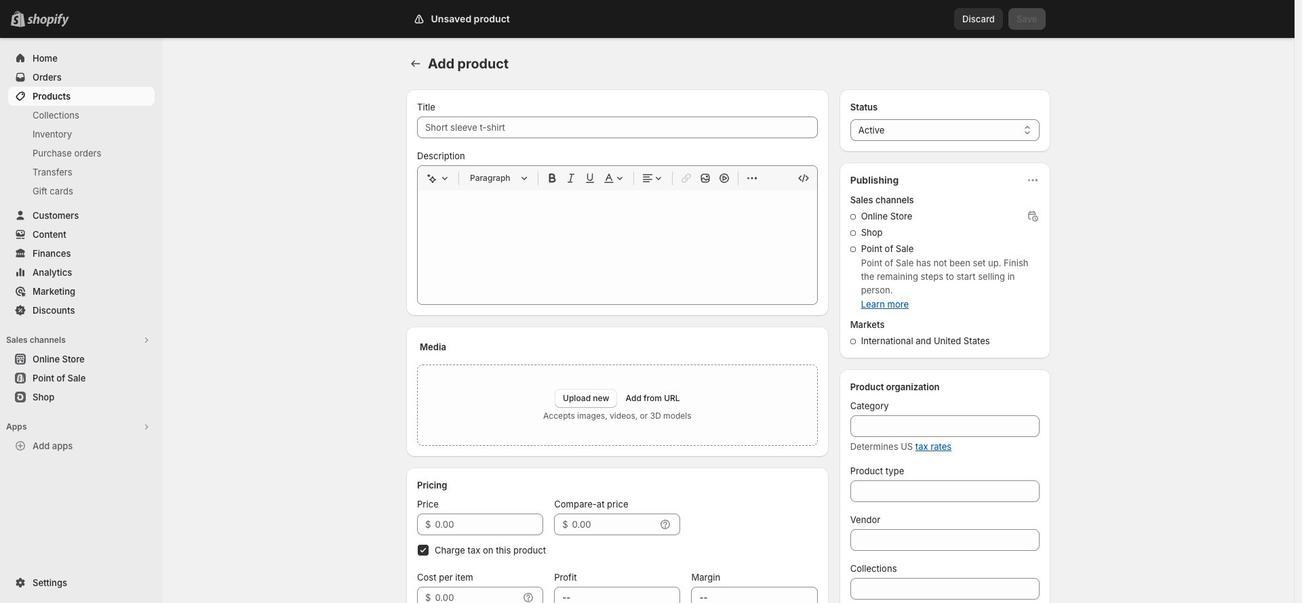 Task type: locate. For each thing, give the bounding box(es) containing it.
  text field
[[572, 514, 657, 536]]

None text field
[[851, 579, 1040, 601], [692, 588, 818, 604], [851, 579, 1040, 601], [692, 588, 818, 604]]

1 vertical spatial   text field
[[435, 588, 519, 604]]

2   text field from the top
[[435, 588, 519, 604]]

  text field
[[435, 514, 544, 536], [435, 588, 519, 604]]

None text field
[[555, 588, 681, 604]]

0 vertical spatial   text field
[[435, 514, 544, 536]]

Short sleeve t-shirt text field
[[417, 117, 818, 138]]



Task type: vqa. For each thing, say whether or not it's contained in the screenshot.
text field
yes



Task type: describe. For each thing, give the bounding box(es) containing it.
shopify image
[[30, 14, 72, 27]]

1   text field from the top
[[435, 514, 544, 536]]



